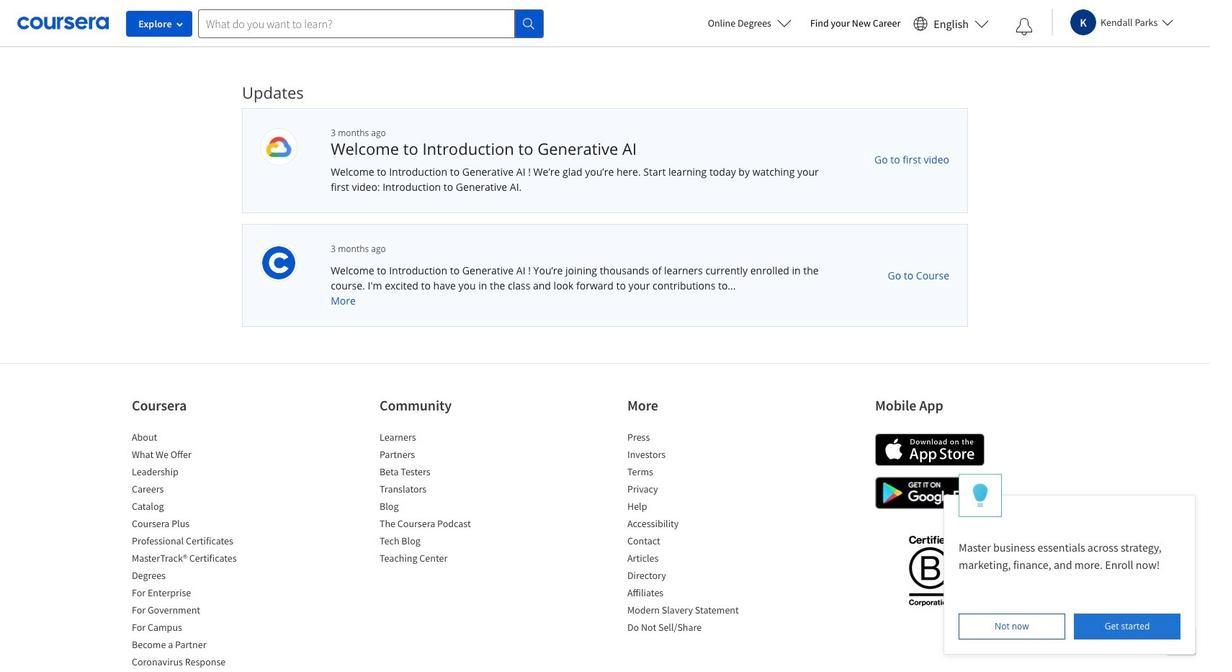 Task type: vqa. For each thing, say whether or not it's contained in the screenshot.
Popular
no



Task type: describe. For each thing, give the bounding box(es) containing it.
1 list from the left
[[132, 430, 254, 669]]

What do you want to learn? text field
[[198, 9, 515, 38]]

2 list from the left
[[380, 430, 502, 568]]

get it on google play image
[[875, 477, 985, 509]]

coursera image
[[17, 12, 109, 35]]



Task type: locate. For each thing, give the bounding box(es) containing it.
list
[[132, 430, 254, 669], [380, 430, 502, 568], [628, 430, 750, 638]]

help center image
[[1173, 632, 1190, 649]]

None search field
[[198, 9, 544, 38]]

1 horizontal spatial list
[[380, 430, 502, 568]]

lightbulb tip image
[[973, 483, 988, 508]]

alice element
[[944, 474, 1196, 655]]

logo of certified b corporation image
[[900, 527, 959, 614]]

0 horizontal spatial list
[[132, 430, 254, 669]]

list item
[[132, 430, 254, 447], [380, 430, 502, 447], [628, 430, 750, 447], [132, 447, 254, 465], [380, 447, 502, 465], [628, 447, 750, 465], [132, 465, 254, 482], [380, 465, 502, 482], [628, 465, 750, 482], [132, 482, 254, 499], [380, 482, 502, 499], [628, 482, 750, 499], [132, 499, 254, 517], [380, 499, 502, 517], [628, 499, 750, 517], [132, 517, 254, 534], [380, 517, 502, 534], [628, 517, 750, 534], [132, 534, 254, 551], [380, 534, 502, 551], [628, 534, 750, 551], [132, 551, 254, 568], [380, 551, 502, 568], [628, 551, 750, 568], [132, 568, 254, 586], [628, 568, 750, 586], [132, 586, 254, 603], [628, 586, 750, 603], [132, 603, 254, 620], [628, 603, 750, 620], [132, 620, 254, 638], [628, 620, 750, 638], [132, 638, 254, 655], [132, 655, 254, 669]]

download on the app store image
[[875, 434, 985, 466]]

3 list from the left
[[628, 430, 750, 638]]

2 horizontal spatial list
[[628, 430, 750, 638]]



